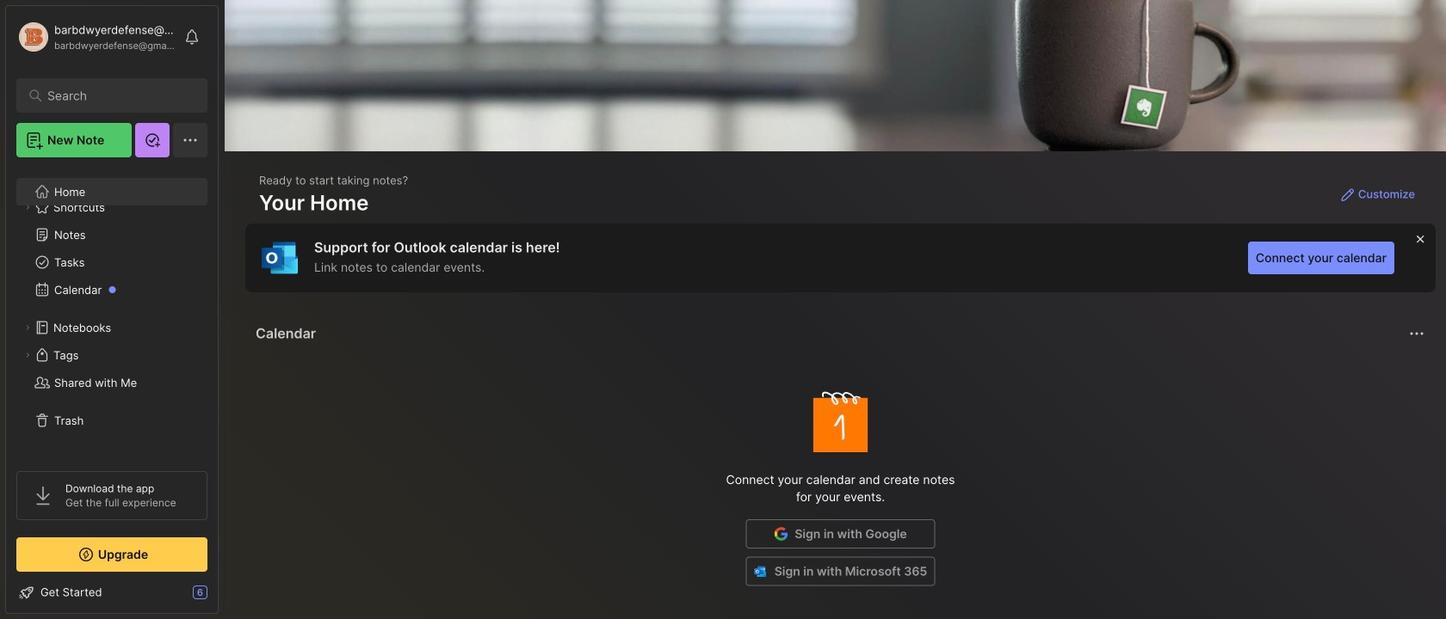 Task type: locate. For each thing, give the bounding box(es) containing it.
None search field
[[47, 85, 185, 106]]

more actions image
[[1407, 324, 1427, 344]]

tree inside main element
[[6, 168, 218, 456]]

Search text field
[[47, 88, 185, 104]]

tree
[[6, 168, 218, 456]]

Help and Learning task checklist field
[[6, 579, 218, 607]]

none search field inside main element
[[47, 85, 185, 106]]

More actions field
[[1405, 322, 1429, 346]]

expand notebooks image
[[22, 323, 33, 333]]



Task type: describe. For each thing, give the bounding box(es) containing it.
click to collapse image
[[217, 588, 230, 609]]

Account field
[[16, 20, 176, 54]]

expand tags image
[[22, 350, 33, 361]]

main element
[[0, 0, 224, 620]]



Task type: vqa. For each thing, say whether or not it's contained in the screenshot.
HIGHLIGHT icon
no



